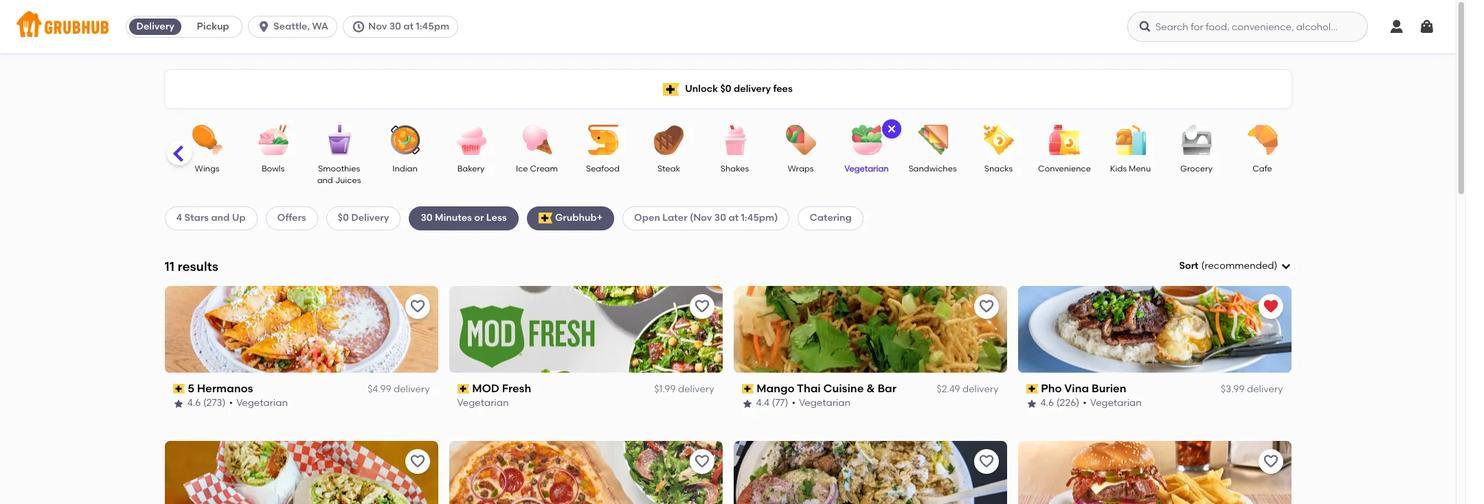 Task type: describe. For each thing, give the bounding box(es) containing it.
convenience image
[[1041, 125, 1089, 155]]

grubhub+
[[555, 213, 603, 224]]

svg image inside nov 30 at 1:45pm 'button'
[[352, 20, 365, 34]]

bakery
[[457, 164, 485, 174]]

$1.99
[[654, 384, 676, 396]]

star icon image for pho vina burien
[[1026, 399, 1037, 410]]

ice cream image
[[513, 125, 561, 155]]

4.4
[[756, 398, 770, 410]]

saved restaurant button
[[1258, 295, 1283, 319]]

kids
[[1110, 164, 1127, 174]]

open later (nov 30 at 1:45pm)
[[634, 213, 778, 224]]

kids menu
[[1110, 164, 1151, 174]]

wings
[[195, 164, 219, 174]]

$3.99
[[1221, 384, 1245, 396]]

&
[[866, 383, 875, 396]]

momo's kebab logo image
[[733, 442, 1007, 505]]

4.4 (77)
[[756, 398, 788, 410]]

none field containing sort
[[1179, 260, 1291, 274]]

11
[[165, 259, 175, 275]]

delivery left fees
[[734, 83, 771, 95]]

save this restaurant image for momo's kebab logo save this restaurant button
[[978, 454, 995, 470]]

star icon image for mango thai cuisine & bar
[[742, 399, 753, 410]]

snacks
[[984, 164, 1013, 174]]

subscription pass image for mango thai cuisine & bar
[[742, 385, 754, 394]]

shakes
[[721, 164, 749, 174]]

at inside nov 30 at 1:45pm 'button'
[[403, 21, 414, 32]]

nov 30 at 1:45pm
[[368, 21, 449, 32]]

• vegetarian for thai
[[792, 398, 851, 410]]

indian
[[392, 164, 418, 174]]

recommended
[[1205, 260, 1274, 272]]

grubhub plus flag logo image for grubhub+
[[538, 213, 552, 224]]

bakery image
[[447, 125, 495, 155]]

smoothies and juices image
[[315, 125, 363, 155]]

(273)
[[203, 398, 226, 410]]

pickup
[[197, 21, 229, 32]]

1:45pm
[[416, 21, 449, 32]]

pickup button
[[184, 16, 242, 38]]

1 vertical spatial at
[[729, 213, 739, 224]]

thai
[[797, 383, 821, 396]]

4
[[176, 213, 182, 224]]

results
[[178, 259, 218, 275]]

30 minutes or less
[[421, 213, 507, 224]]

5
[[188, 383, 194, 396]]

convenience
[[1038, 164, 1091, 174]]

(226)
[[1056, 398, 1080, 410]]

smoothies and juices
[[317, 164, 361, 186]]

star icon image for 5 hermanos
[[173, 399, 184, 410]]

wraps
[[788, 164, 814, 174]]

• vegetarian for hermanos
[[229, 398, 288, 410]]

1 vertical spatial delivery
[[351, 213, 389, 224]]

steak image
[[645, 125, 693, 155]]

vegetarian down mod
[[457, 398, 509, 410]]

svg image inside seattle, wa button
[[257, 20, 271, 34]]

$1.99 delivery
[[654, 384, 714, 396]]

or
[[474, 213, 484, 224]]

saved restaurant image
[[1262, 299, 1279, 315]]

offers
[[277, 213, 306, 224]]

save this restaurant image for mod fresh
[[694, 299, 710, 315]]

wa
[[312, 21, 328, 32]]

(nov
[[690, 213, 712, 224]]

delivery inside 'delivery' button
[[136, 21, 174, 32]]

mod fresh logo image
[[449, 286, 722, 374]]

mod fresh
[[472, 383, 531, 396]]

• for thai
[[792, 398, 796, 410]]

pho vina burien logo image
[[1018, 286, 1291, 374]]

Search for food, convenience, alcohol... search field
[[1127, 12, 1368, 42]]

cafe
[[1253, 164, 1272, 174]]

sort ( recommended )
[[1179, 260, 1278, 272]]

vegetarian for mango thai cuisine & bar
[[799, 398, 851, 410]]

$4.99
[[368, 384, 391, 396]]

$3.99 delivery
[[1221, 384, 1283, 396]]

sandwiches
[[909, 164, 957, 174]]

subscription pass image for mod fresh
[[457, 385, 469, 394]]

up
[[232, 213, 246, 224]]

4.6 (226)
[[1041, 398, 1080, 410]]

1 horizontal spatial svg image
[[886, 124, 897, 135]]

vegetarian for pho vina burien
[[1090, 398, 1142, 410]]

save this restaurant button for mod pizza (southcenter) logo
[[689, 450, 714, 475]]

• vegetarian for vina
[[1083, 398, 1142, 410]]

nov
[[368, 21, 387, 32]]

vegetarian for 5 hermanos
[[236, 398, 288, 410]]

soup image
[[117, 125, 165, 155]]

svg image inside "field"
[[1280, 261, 1291, 272]]



Task type: vqa. For each thing, say whether or not it's contained in the screenshot.


Task type: locate. For each thing, give the bounding box(es) containing it.
4.6 for 5
[[187, 398, 201, 410]]

vegetarian down hermanos
[[236, 398, 288, 410]]

$0
[[720, 83, 731, 95], [338, 213, 349, 224]]

grubhub plus flag logo image for unlock $0 delivery fees
[[663, 83, 680, 96]]

5 hermanos logo image
[[165, 286, 438, 374]]

open
[[634, 213, 660, 224]]

subscription pass image left mango
[[742, 385, 754, 394]]

menu
[[1129, 164, 1151, 174]]

2 star icon image from the left
[[742, 399, 753, 410]]

save this restaurant image
[[978, 299, 995, 315], [409, 454, 426, 470], [694, 454, 710, 470], [978, 454, 995, 470], [1262, 454, 1279, 470]]

save this restaurant image for save this restaurant button corresponding to mango thai cuisine & bar logo
[[978, 299, 995, 315]]

$0 down juices
[[338, 213, 349, 224]]

fresh
[[502, 383, 531, 396]]

• right '(77)'
[[792, 398, 796, 410]]

• vegetarian down burien at the bottom right
[[1083, 398, 1142, 410]]

2 horizontal spatial 30
[[714, 213, 726, 224]]

grubhub plus flag logo image left grubhub+
[[538, 213, 552, 224]]

delivery right the $2.49
[[963, 384, 999, 396]]

sandwiches image
[[909, 125, 957, 155]]

shakes image
[[711, 125, 759, 155]]

save this restaurant image for save this restaurant button for the burger den logo
[[1262, 454, 1279, 470]]

0 horizontal spatial • vegetarian
[[229, 398, 288, 410]]

kids menu image
[[1107, 125, 1155, 155]]

star icon image left 4.4
[[742, 399, 753, 410]]

0 horizontal spatial star icon image
[[173, 399, 184, 410]]

ice
[[516, 164, 528, 174]]

•
[[229, 398, 233, 410], [792, 398, 796, 410], [1083, 398, 1087, 410]]

0 horizontal spatial 30
[[389, 21, 401, 32]]

4.6 for pho
[[1041, 398, 1054, 410]]

0 horizontal spatial and
[[211, 213, 230, 224]]

delivery for mod fresh
[[678, 384, 714, 396]]

later
[[663, 213, 687, 224]]

save this restaurant button for momo's kebab logo
[[974, 450, 999, 475]]

4.6 down 5
[[187, 398, 201, 410]]

mango
[[757, 383, 795, 396]]

save this restaurant button for 5 hermanos logo
[[405, 295, 430, 319]]

delivery right $1.99
[[678, 384, 714, 396]]

1 horizontal spatial delivery
[[351, 213, 389, 224]]

grubhub plus flag logo image left 'unlock'
[[663, 83, 680, 96]]

grocery image
[[1172, 125, 1221, 155]]

4.6 (273)
[[187, 398, 226, 410]]

save this restaurant button for mango thai cuisine & bar logo
[[974, 295, 999, 319]]

nov 30 at 1:45pm button
[[343, 16, 464, 38]]

subscription pass image for 5 hermanos
[[173, 385, 185, 394]]

1:45pm)
[[741, 213, 778, 224]]

2 horizontal spatial svg image
[[1389, 19, 1405, 35]]

0 vertical spatial at
[[403, 21, 414, 32]]

delivery for mango thai cuisine & bar
[[963, 384, 999, 396]]

0 vertical spatial $0
[[720, 83, 731, 95]]

$4.99 delivery
[[368, 384, 430, 396]]

4.6 down pho
[[1041, 398, 1054, 410]]

0 vertical spatial grubhub plus flag logo image
[[663, 83, 680, 96]]

grocery
[[1180, 164, 1213, 174]]

0 vertical spatial and
[[317, 176, 333, 186]]

2 • vegetarian from the left
[[792, 398, 851, 410]]

and inside the smoothies and juices
[[317, 176, 333, 186]]

2 • from the left
[[792, 398, 796, 410]]

save this restaurant image for 5 hermanos
[[409, 299, 426, 315]]

1 vertical spatial grubhub plus flag logo image
[[538, 213, 552, 224]]

juices
[[335, 176, 361, 186]]

None field
[[1179, 260, 1291, 274]]

vegetarian image
[[843, 125, 891, 155]]

pho
[[1041, 383, 1062, 396]]

subscription pass image left mod
[[457, 385, 469, 394]]

delivery left pickup
[[136, 21, 174, 32]]

save this restaurant button for the burger den logo
[[1258, 450, 1283, 475]]

0 horizontal spatial 4.6
[[187, 398, 201, 410]]

11 results
[[165, 259, 218, 275]]

1 4.6 from the left
[[187, 398, 201, 410]]

1 subscription pass image from the left
[[173, 385, 185, 394]]

2 save this restaurant image from the left
[[694, 299, 710, 315]]

• for hermanos
[[229, 398, 233, 410]]

vegetarian down mango thai cuisine & bar
[[799, 398, 851, 410]]

• vegetarian down hermanos
[[229, 398, 288, 410]]

vegetarian
[[845, 164, 889, 174], [236, 398, 288, 410], [457, 398, 509, 410], [799, 398, 851, 410], [1090, 398, 1142, 410]]

• down 'pho vina burien'
[[1083, 398, 1087, 410]]

1 • vegetarian from the left
[[229, 398, 288, 410]]

pho vina burien
[[1041, 383, 1126, 396]]

1 horizontal spatial and
[[317, 176, 333, 186]]

30 inside 'button'
[[389, 21, 401, 32]]

delivery right the $4.99
[[394, 384, 430, 396]]

delivery right $3.99
[[1247, 384, 1283, 396]]

unlock
[[685, 83, 718, 95]]

star icon image down subscription pass icon
[[1026, 399, 1037, 410]]

grubhub plus flag logo image
[[663, 83, 680, 96], [538, 213, 552, 224]]

4.6
[[187, 398, 201, 410], [1041, 398, 1054, 410]]

2 4.6 from the left
[[1041, 398, 1054, 410]]

)
[[1274, 260, 1278, 272]]

0 horizontal spatial svg image
[[352, 20, 365, 34]]

ice cream
[[516, 164, 558, 174]]

1 horizontal spatial 4.6
[[1041, 398, 1054, 410]]

1 horizontal spatial save this restaurant image
[[694, 299, 710, 315]]

1 horizontal spatial star icon image
[[742, 399, 753, 410]]

svg image
[[1389, 19, 1405, 35], [352, 20, 365, 34], [886, 124, 897, 135]]

save this restaurant image for mod pizza (southcenter) logo's save this restaurant button
[[694, 454, 710, 470]]

vina
[[1064, 383, 1089, 396]]

0 horizontal spatial delivery
[[136, 21, 174, 32]]

sort
[[1179, 260, 1199, 272]]

$0 right 'unlock'
[[720, 83, 731, 95]]

minutes
[[435, 213, 472, 224]]

at left 1:45pm)
[[729, 213, 739, 224]]

seafood
[[586, 164, 620, 174]]

the burger den logo image
[[1018, 442, 1291, 505]]

wings image
[[183, 125, 231, 155]]

less
[[486, 213, 507, 224]]

3 subscription pass image from the left
[[742, 385, 754, 394]]

subscription pass image
[[173, 385, 185, 394], [457, 385, 469, 394], [742, 385, 754, 394]]

stars
[[184, 213, 209, 224]]

steak
[[657, 164, 680, 174]]

seattle,
[[274, 21, 310, 32]]

save this restaurant image
[[409, 299, 426, 315], [694, 299, 710, 315]]

star icon image left 4.6 (273)
[[173, 399, 184, 410]]

0 horizontal spatial at
[[403, 21, 414, 32]]

2 horizontal spatial subscription pass image
[[742, 385, 754, 394]]

1 horizontal spatial $0
[[720, 83, 731, 95]]

(77)
[[772, 398, 788, 410]]

0 horizontal spatial $0
[[338, 213, 349, 224]]

delivery for pho vina burien
[[1247, 384, 1283, 396]]

save this restaurant button
[[405, 295, 430, 319], [689, 295, 714, 319], [974, 295, 999, 319], [405, 450, 430, 475], [689, 450, 714, 475], [974, 450, 999, 475], [1258, 450, 1283, 475]]

0 horizontal spatial grubhub plus flag logo image
[[538, 213, 552, 224]]

catering
[[810, 213, 852, 224]]

0 horizontal spatial subscription pass image
[[173, 385, 185, 394]]

2 subscription pass image from the left
[[457, 385, 469, 394]]

1 • from the left
[[229, 398, 233, 410]]

1 horizontal spatial subscription pass image
[[457, 385, 469, 394]]

1 horizontal spatial grubhub plus flag logo image
[[663, 83, 680, 96]]

0 horizontal spatial •
[[229, 398, 233, 410]]

1 horizontal spatial 30
[[421, 213, 433, 224]]

vegetarian down burien at the bottom right
[[1090, 398, 1142, 410]]

• vegetarian down mango thai cuisine & bar
[[792, 398, 851, 410]]

at left 1:45pm
[[403, 21, 414, 32]]

subscription pass image left 5
[[173, 385, 185, 394]]

30
[[389, 21, 401, 32], [421, 213, 433, 224], [714, 213, 726, 224]]

mango thai cuisine & bar
[[757, 383, 897, 396]]

seattle, wa button
[[248, 16, 343, 38]]

1 save this restaurant image from the left
[[409, 299, 426, 315]]

save this restaurant image for save this restaurant button for shake & go (w valley hwy) logo
[[409, 454, 426, 470]]

indian image
[[381, 125, 429, 155]]

1 star icon image from the left
[[173, 399, 184, 410]]

0 horizontal spatial save this restaurant image
[[409, 299, 426, 315]]

4 stars and up
[[176, 213, 246, 224]]

wraps image
[[777, 125, 825, 155]]

1 horizontal spatial at
[[729, 213, 739, 224]]

unlock $0 delivery fees
[[685, 83, 793, 95]]

star icon image
[[173, 399, 184, 410], [742, 399, 753, 410], [1026, 399, 1037, 410]]

• vegetarian
[[229, 398, 288, 410], [792, 398, 851, 410], [1083, 398, 1142, 410]]

$2.49 delivery
[[937, 384, 999, 396]]

seafood image
[[579, 125, 627, 155]]

cuisine
[[823, 383, 864, 396]]

smoothies
[[318, 164, 360, 174]]

1 horizontal spatial • vegetarian
[[792, 398, 851, 410]]

0 vertical spatial delivery
[[136, 21, 174, 32]]

seattle, wa
[[274, 21, 328, 32]]

main navigation navigation
[[0, 0, 1456, 54]]

save this restaurant button for mod fresh logo
[[689, 295, 714, 319]]

and left up
[[211, 213, 230, 224]]

$2.49
[[937, 384, 960, 396]]

shake & go (w valley hwy) logo image
[[165, 442, 438, 505]]

5 hermanos
[[188, 383, 253, 396]]

(
[[1201, 260, 1205, 272]]

hermanos
[[197, 383, 253, 396]]

30 right (nov
[[714, 213, 726, 224]]

mod pizza (southcenter) logo image
[[449, 442, 722, 505]]

svg image
[[1419, 19, 1435, 35], [257, 20, 271, 34], [1138, 20, 1152, 34], [1280, 261, 1291, 272]]

• down hermanos
[[229, 398, 233, 410]]

delivery
[[136, 21, 174, 32], [351, 213, 389, 224]]

1 vertical spatial $0
[[338, 213, 349, 224]]

bar
[[878, 383, 897, 396]]

3 • from the left
[[1083, 398, 1087, 410]]

and down smoothies
[[317, 176, 333, 186]]

2 horizontal spatial • vegetarian
[[1083, 398, 1142, 410]]

and
[[317, 176, 333, 186], [211, 213, 230, 224]]

bowls
[[262, 164, 285, 174]]

3 star icon image from the left
[[1026, 399, 1037, 410]]

burien
[[1092, 383, 1126, 396]]

delivery
[[734, 83, 771, 95], [394, 384, 430, 396], [678, 384, 714, 396], [963, 384, 999, 396], [1247, 384, 1283, 396]]

cafe image
[[1238, 125, 1287, 155]]

delivery down juices
[[351, 213, 389, 224]]

30 right nov
[[389, 21, 401, 32]]

bowls image
[[249, 125, 297, 155]]

1 vertical spatial and
[[211, 213, 230, 224]]

subscription pass image
[[1026, 385, 1038, 394]]

fees
[[773, 83, 793, 95]]

mango thai cuisine & bar logo image
[[733, 286, 1007, 374]]

vegetarian down vegetarian image on the right of page
[[845, 164, 889, 174]]

2 horizontal spatial •
[[1083, 398, 1087, 410]]

• for vina
[[1083, 398, 1087, 410]]

mod
[[472, 383, 499, 396]]

1 horizontal spatial •
[[792, 398, 796, 410]]

3 • vegetarian from the left
[[1083, 398, 1142, 410]]

30 left minutes
[[421, 213, 433, 224]]

delivery for 5 hermanos
[[394, 384, 430, 396]]

$0 delivery
[[338, 213, 389, 224]]

snacks image
[[975, 125, 1023, 155]]

2 horizontal spatial star icon image
[[1026, 399, 1037, 410]]

save this restaurant button for shake & go (w valley hwy) logo
[[405, 450, 430, 475]]

cream
[[530, 164, 558, 174]]

delivery button
[[126, 16, 184, 38]]



